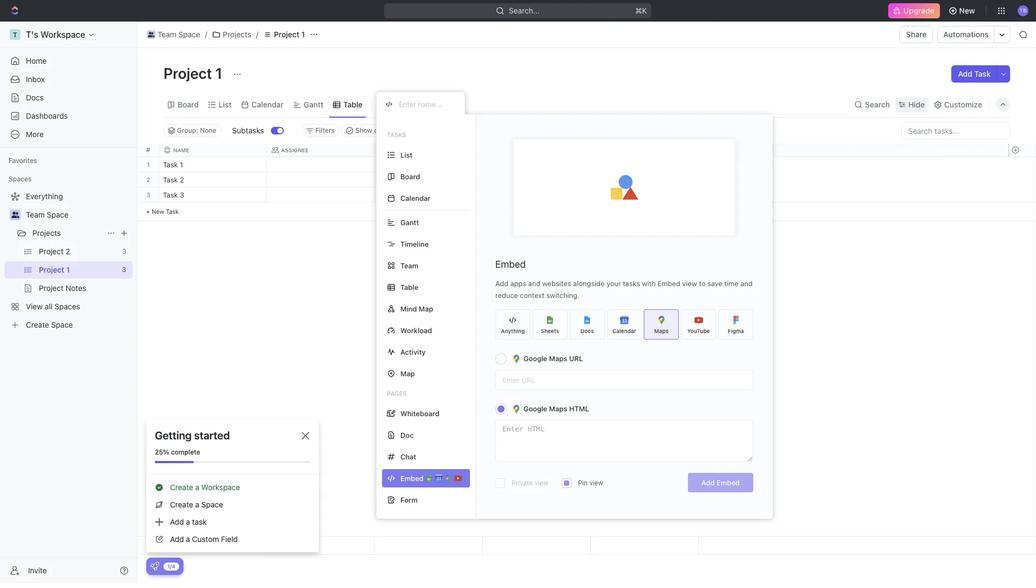 Task type: locate. For each thing, give the bounding box(es) containing it.
1 horizontal spatial team space link
[[144, 28, 203, 41]]

to do cell for ‎task 2
[[375, 172, 483, 187]]

row group
[[138, 157, 159, 221], [159, 157, 699, 221], [1009, 157, 1036, 221], [1009, 537, 1036, 555]]

‎task for ‎task 1
[[163, 160, 178, 169]]

anything
[[501, 327, 525, 334]]

and right time
[[741, 279, 753, 288]]

share
[[907, 30, 927, 39]]

reduce
[[496, 291, 518, 300]]

0 horizontal spatial space
[[47, 210, 69, 219]]

0 vertical spatial space
[[179, 30, 200, 39]]

private view
[[512, 479, 549, 487]]

view right 'pin'
[[590, 479, 604, 487]]

0 horizontal spatial view
[[535, 479, 549, 487]]

1 vertical spatial map
[[401, 369, 415, 378]]

maps left url
[[549, 354, 568, 363]]

‎task up ‎task 2
[[163, 160, 178, 169]]

2 vertical spatial calendar
[[613, 327, 637, 334]]

cell
[[267, 157, 375, 172], [375, 157, 483, 172], [483, 157, 591, 172], [267, 172, 375, 187], [483, 172, 591, 187], [267, 187, 375, 202], [483, 187, 591, 202]]

0 horizontal spatial embed
[[496, 259, 526, 270]]

1 horizontal spatial 2
[[180, 175, 184, 184]]

view inside the add apps and websites alongside your tasks with embed view to save time and reduce context switching.
[[683, 279, 698, 288]]

view right private
[[535, 479, 549, 487]]

maps left youtube
[[655, 327, 669, 334]]

task down task 3
[[166, 208, 179, 215]]

to do cell
[[375, 172, 483, 187], [375, 187, 483, 202]]

team space
[[158, 30, 200, 39], [26, 210, 69, 219]]

map down 'activity'
[[401, 369, 415, 378]]

1 vertical spatial docs
[[581, 327, 594, 334]]

space inside sidebar navigation
[[47, 210, 69, 219]]

1 vertical spatial gantt
[[401, 218, 419, 227]]

1 inside 1 2 3
[[147, 161, 150, 168]]

docs up url
[[581, 327, 594, 334]]

1 horizontal spatial projects
[[223, 30, 251, 39]]

1 vertical spatial maps
[[549, 354, 568, 363]]

table up show
[[344, 100, 363, 109]]

user group image
[[11, 212, 19, 218]]

board left list link
[[178, 100, 199, 109]]

new for new task
[[152, 208, 164, 215]]

0 horizontal spatial table
[[344, 100, 363, 109]]

press space to select this row. row containing 3
[[138, 187, 159, 202]]

list down tasks
[[401, 150, 413, 159]]

board down tasks
[[401, 172, 420, 181]]

task inside button
[[975, 69, 991, 78]]

home
[[26, 56, 47, 65]]

activity
[[401, 347, 426, 356]]

2 google from the top
[[524, 404, 548, 413]]

1 ‎task from the top
[[163, 160, 178, 169]]

1 vertical spatial projects link
[[32, 225, 103, 242]]

add inside button
[[959, 69, 973, 78]]

maps for url
[[549, 354, 568, 363]]

google left html
[[524, 404, 548, 413]]

3 inside press space to select this row. row
[[180, 191, 184, 199]]

show closed
[[355, 126, 395, 134]]

table up mind
[[401, 283, 419, 291]]

google
[[524, 354, 548, 363], [524, 404, 548, 413]]

calendar
[[252, 100, 284, 109], [401, 194, 431, 202], [613, 327, 637, 334]]

1
[[302, 30, 305, 39], [215, 64, 223, 82], [180, 160, 183, 169], [147, 161, 150, 168]]

add inside button
[[702, 478, 715, 487]]

project 1
[[274, 30, 305, 39], [164, 64, 226, 82]]

grid
[[138, 144, 1037, 555]]

to do cell for task 3
[[375, 187, 483, 202]]

0 vertical spatial to do cell
[[375, 172, 483, 187]]

team right user group image
[[26, 210, 45, 219]]

create up create a space
[[170, 483, 193, 492]]

maps for html
[[549, 404, 568, 413]]

2 left ‎task 2
[[147, 176, 150, 183]]

2 horizontal spatial calendar
[[613, 327, 637, 334]]

0 horizontal spatial 2
[[147, 176, 150, 183]]

subtasks
[[232, 126, 264, 135]]

press space to select this row. row containing ‎task 1
[[159, 157, 699, 174]]

0 vertical spatial task
[[975, 69, 991, 78]]

1 vertical spatial to do cell
[[375, 187, 483, 202]]

whiteboard
[[401, 409, 440, 418]]

‎task down ‎task 1
[[163, 175, 178, 184]]

1 horizontal spatial project
[[274, 30, 300, 39]]

maps left html
[[549, 404, 568, 413]]

complete
[[171, 448, 200, 456]]

table
[[344, 100, 363, 109], [401, 283, 419, 291]]

calendar link
[[250, 97, 284, 112]]

row group containing ‎task 1
[[159, 157, 699, 221]]

private
[[512, 479, 533, 487]]

1 vertical spatial space
[[47, 210, 69, 219]]

a up task
[[195, 500, 199, 509]]

1 / from the left
[[205, 30, 207, 39]]

do up timeline
[[392, 192, 401, 199]]

a down add a task
[[186, 535, 190, 544]]

board inside board link
[[178, 100, 199, 109]]

1 vertical spatial projects
[[32, 228, 61, 238]]

0 horizontal spatial docs
[[26, 93, 44, 102]]

create
[[170, 483, 193, 492], [170, 500, 193, 509]]

Search tasks... text field
[[902, 123, 1010, 139]]

1 to do from the top
[[382, 177, 401, 184]]

2 horizontal spatial view
[[683, 279, 698, 288]]

0 horizontal spatial list
[[219, 100, 232, 109]]

subtasks button
[[228, 122, 271, 139]]

a for custom
[[186, 535, 190, 544]]

docs
[[26, 93, 44, 102], [581, 327, 594, 334]]

2 inside 1 2 3
[[147, 176, 150, 183]]

grid containing ‎task 1
[[138, 144, 1037, 555]]

‎task 2
[[163, 175, 184, 184]]

list up subtasks button
[[219, 100, 232, 109]]

1 vertical spatial embed
[[658, 279, 681, 288]]

25% complete
[[155, 448, 200, 456]]

projects
[[223, 30, 251, 39], [32, 228, 61, 238]]

2 ‎task from the top
[[163, 175, 178, 184]]

do
[[392, 177, 401, 184], [392, 192, 401, 199]]

do for task 3
[[392, 192, 401, 199]]

0 horizontal spatial team space
[[26, 210, 69, 219]]

press space to select this row. row containing 1
[[138, 157, 159, 172]]

1 horizontal spatial team
[[158, 30, 176, 39]]

0 horizontal spatial project 1
[[164, 64, 226, 82]]

and up context
[[529, 279, 541, 288]]

1 horizontal spatial map
[[419, 304, 433, 313]]

1 vertical spatial board
[[401, 172, 420, 181]]

1 horizontal spatial 3
[[180, 191, 184, 199]]

0 horizontal spatial 3
[[147, 191, 150, 198]]

1 2 3
[[147, 161, 150, 198]]

‎task 1
[[163, 160, 183, 169]]

row
[[159, 144, 699, 157]]

3 down ‎task 2
[[180, 191, 184, 199]]

task down ‎task 2
[[163, 191, 178, 199]]

add embed
[[702, 478, 740, 487]]

0 horizontal spatial board
[[178, 100, 199, 109]]

2 horizontal spatial team
[[401, 261, 419, 270]]

2 create from the top
[[170, 500, 193, 509]]

1 vertical spatial team
[[26, 210, 45, 219]]

1 create from the top
[[170, 483, 193, 492]]

2 horizontal spatial embed
[[717, 478, 740, 487]]

view for pin view
[[590, 479, 604, 487]]

0 vertical spatial to do
[[382, 177, 401, 184]]

a
[[195, 483, 199, 492], [195, 500, 199, 509], [186, 517, 190, 526], [186, 535, 190, 544]]

1 and from the left
[[529, 279, 541, 288]]

timeline
[[401, 239, 429, 248]]

0 vertical spatial gantt
[[304, 100, 324, 109]]

0 horizontal spatial gantt
[[304, 100, 324, 109]]

team space inside sidebar navigation
[[26, 210, 69, 219]]

2 horizontal spatial space
[[201, 500, 223, 509]]

1 horizontal spatial table
[[401, 283, 419, 291]]

1 vertical spatial project 1
[[164, 64, 226, 82]]

team space right user group icon
[[158, 30, 200, 39]]

1 vertical spatial project
[[164, 64, 212, 82]]

1 horizontal spatial projects link
[[209, 28, 254, 41]]

1 google from the top
[[524, 354, 548, 363]]

embed inside the add apps and websites alongside your tasks with embed view to save time and reduce context switching.
[[658, 279, 681, 288]]

0 vertical spatial projects
[[223, 30, 251, 39]]

project
[[274, 30, 300, 39], [164, 64, 212, 82]]

create up add a task
[[170, 500, 193, 509]]

gantt left table link
[[304, 100, 324, 109]]

1 horizontal spatial calendar
[[401, 194, 431, 202]]

customize
[[945, 100, 983, 109]]

a up create a space
[[195, 483, 199, 492]]

2 vertical spatial embed
[[717, 478, 740, 487]]

space down create a workspace
[[201, 500, 223, 509]]

1 vertical spatial team space
[[26, 210, 69, 219]]

0 vertical spatial google
[[524, 354, 548, 363]]

task up the customize
[[975, 69, 991, 78]]

team down timeline
[[401, 261, 419, 270]]

0 vertical spatial map
[[419, 304, 433, 313]]

sheets
[[541, 327, 560, 334]]

user group image
[[148, 32, 155, 37]]

to do for ‎task 2
[[382, 177, 401, 184]]

customize button
[[931, 97, 986, 112]]

#
[[146, 146, 150, 154]]

3
[[180, 191, 184, 199], [147, 191, 150, 198]]

1 vertical spatial team space link
[[26, 206, 131, 224]]

a left task
[[186, 517, 190, 526]]

1 horizontal spatial space
[[179, 30, 200, 39]]

2 up task 3
[[180, 175, 184, 184]]

to inside the add apps and websites alongside your tasks with embed view to save time and reduce context switching.
[[699, 279, 706, 288]]

search
[[866, 100, 890, 109]]

2 vertical spatial maps
[[549, 404, 568, 413]]

1 vertical spatial list
[[401, 150, 413, 159]]

0 vertical spatial docs
[[26, 93, 44, 102]]

add task
[[959, 69, 991, 78]]

press space to select this row. row
[[138, 157, 159, 172], [159, 157, 699, 174], [138, 172, 159, 187], [159, 172, 699, 189], [138, 187, 159, 202], [159, 187, 699, 204], [159, 537, 699, 555]]

map right mind
[[419, 304, 433, 313]]

task
[[975, 69, 991, 78], [163, 191, 178, 199], [166, 208, 179, 215]]

tree containing team space
[[4, 188, 133, 334]]

Enter HTML text field
[[496, 421, 753, 462]]

new down task 3
[[152, 208, 164, 215]]

hide
[[909, 100, 925, 109]]

do down tasks
[[392, 177, 401, 184]]

0 horizontal spatial team
[[26, 210, 45, 219]]

create for create a workspace
[[170, 483, 193, 492]]

embed
[[496, 259, 526, 270], [658, 279, 681, 288], [717, 478, 740, 487]]

team right user group icon
[[158, 30, 176, 39]]

list
[[219, 100, 232, 109], [401, 150, 413, 159]]

space right user group icon
[[179, 30, 200, 39]]

1 vertical spatial to do
[[382, 192, 401, 199]]

team space right user group image
[[26, 210, 69, 219]]

1 to do cell from the top
[[375, 172, 483, 187]]

2 vertical spatial task
[[166, 208, 179, 215]]

1 vertical spatial ‎task
[[163, 175, 178, 184]]

0 horizontal spatial projects link
[[32, 225, 103, 242]]

2 to do cell from the top
[[375, 187, 483, 202]]

0 vertical spatial new
[[960, 6, 976, 15]]

show
[[355, 126, 373, 134]]

0 vertical spatial embed
[[496, 259, 526, 270]]

0 vertical spatial do
[[392, 177, 401, 184]]

1 vertical spatial google
[[524, 404, 548, 413]]

inbox
[[26, 75, 45, 84]]

1 vertical spatial calendar
[[401, 194, 431, 202]]

/
[[205, 30, 207, 39], [256, 30, 258, 39]]

1 vertical spatial create
[[170, 500, 193, 509]]

2 vertical spatial to
[[699, 279, 706, 288]]

maps
[[655, 327, 669, 334], [549, 354, 568, 363], [549, 404, 568, 413]]

1 horizontal spatial embed
[[658, 279, 681, 288]]

calendar up timeline
[[401, 194, 431, 202]]

1 horizontal spatial new
[[960, 6, 976, 15]]

new up automations
[[960, 6, 976, 15]]

1 horizontal spatial /
[[256, 30, 258, 39]]

google down sheets
[[524, 354, 548, 363]]

1 horizontal spatial gantt
[[401, 218, 419, 227]]

to do
[[382, 177, 401, 184], [382, 192, 401, 199]]

3 left task 3
[[147, 191, 150, 198]]

space right user group image
[[47, 210, 69, 219]]

gantt up timeline
[[401, 218, 419, 227]]

add for add task
[[959, 69, 973, 78]]

new inside button
[[960, 6, 976, 15]]

view
[[683, 279, 698, 288], [535, 479, 549, 487], [590, 479, 604, 487]]

chat
[[401, 452, 416, 461]]

1 horizontal spatial view
[[590, 479, 604, 487]]

task inside press space to select this row. row
[[163, 191, 178, 199]]

tree
[[4, 188, 133, 334]]

view button
[[376, 92, 411, 117]]

0 vertical spatial create
[[170, 483, 193, 492]]

youtube
[[688, 327, 710, 334]]

2 / from the left
[[256, 30, 258, 39]]

calendar down the add apps and websites alongside your tasks with embed view to save time and reduce context switching.
[[613, 327, 637, 334]]

0 vertical spatial list
[[219, 100, 232, 109]]

Enter name... field
[[398, 99, 456, 109]]

1 vertical spatial table
[[401, 283, 419, 291]]

time
[[725, 279, 739, 288]]

1 horizontal spatial project 1
[[274, 30, 305, 39]]

task for new task
[[166, 208, 179, 215]]

team
[[158, 30, 176, 39], [26, 210, 45, 219], [401, 261, 419, 270]]

‎task
[[163, 160, 178, 169], [163, 175, 178, 184]]

docs down inbox
[[26, 93, 44, 102]]

add a custom field
[[170, 535, 238, 544]]

to for task 3
[[382, 192, 390, 199]]

projects inside sidebar navigation
[[32, 228, 61, 238]]

tree inside sidebar navigation
[[4, 188, 133, 334]]

tasks
[[387, 131, 406, 138]]

0 horizontal spatial and
[[529, 279, 541, 288]]

calendar up subtasks button
[[252, 100, 284, 109]]

team inside sidebar navigation
[[26, 210, 45, 219]]

1 horizontal spatial docs
[[581, 327, 594, 334]]

alongside
[[573, 279, 605, 288]]

0 vertical spatial team space
[[158, 30, 200, 39]]

1 vertical spatial task
[[163, 191, 178, 199]]

row group containing 1 2 3
[[138, 157, 159, 221]]

0 vertical spatial to
[[382, 177, 390, 184]]

view left save
[[683, 279, 698, 288]]

2 to do from the top
[[382, 192, 401, 199]]

2 vertical spatial space
[[201, 500, 223, 509]]

websites
[[543, 279, 571, 288]]

add inside the add apps and websites alongside your tasks with embed view to save time and reduce context switching.
[[496, 279, 509, 288]]

new button
[[945, 2, 982, 19]]

to
[[382, 177, 390, 184], [382, 192, 390, 199], [699, 279, 706, 288]]

0 horizontal spatial calendar
[[252, 100, 284, 109]]

1 do from the top
[[392, 177, 401, 184]]

0 horizontal spatial /
[[205, 30, 207, 39]]

1 horizontal spatial and
[[741, 279, 753, 288]]

list link
[[217, 97, 232, 112]]

a for task
[[186, 517, 190, 526]]

task for add task
[[975, 69, 991, 78]]

and
[[529, 279, 541, 288], [741, 279, 753, 288]]

2 do from the top
[[392, 192, 401, 199]]

‎task for ‎task 2
[[163, 175, 178, 184]]

search button
[[852, 97, 894, 112]]

0 horizontal spatial projects
[[32, 228, 61, 238]]

1 vertical spatial to
[[382, 192, 390, 199]]



Task type: describe. For each thing, give the bounding box(es) containing it.
google maps url
[[524, 354, 583, 363]]

gantt link
[[302, 97, 324, 112]]

html
[[569, 404, 589, 413]]

save
[[708, 279, 723, 288]]

new for new
[[960, 6, 976, 15]]

started
[[194, 429, 230, 442]]

docs link
[[4, 89, 133, 106]]

1/4
[[167, 563, 176, 569]]

spaces
[[9, 175, 32, 183]]

gantt inside gantt link
[[304, 100, 324, 109]]

form
[[401, 495, 418, 504]]

your
[[607, 279, 621, 288]]

pages
[[387, 390, 407, 397]]

hide button
[[896, 97, 929, 112]]

0 vertical spatial table
[[344, 100, 363, 109]]

mind
[[401, 304, 417, 313]]

2 for ‎task
[[180, 175, 184, 184]]

add apps and websites alongside your tasks with embed view to save time and reduce context switching.
[[496, 279, 753, 300]]

add embed button
[[688, 473, 754, 492]]

0 vertical spatial maps
[[655, 327, 669, 334]]

0 vertical spatial project 1
[[274, 30, 305, 39]]

0 vertical spatial team space link
[[144, 28, 203, 41]]

embed inside button
[[717, 478, 740, 487]]

view
[[390, 100, 408, 109]]

⌘k
[[636, 6, 648, 15]]

closed
[[374, 126, 395, 134]]

0 horizontal spatial team space link
[[26, 206, 131, 224]]

automations
[[944, 30, 989, 39]]

to do for task 3
[[382, 192, 401, 199]]

onboarding checklist button image
[[151, 562, 159, 571]]

2 vertical spatial team
[[401, 261, 419, 270]]

0 vertical spatial team
[[158, 30, 176, 39]]

new task
[[152, 208, 179, 215]]

a for space
[[195, 500, 199, 509]]

press space to select this row. row containing ‎task 2
[[159, 172, 699, 189]]

doc
[[401, 431, 414, 439]]

close image
[[302, 432, 309, 440]]

task
[[192, 517, 207, 526]]

google for google maps html
[[524, 404, 548, 413]]

task 3
[[163, 191, 184, 199]]

do for ‎task 2
[[392, 177, 401, 184]]

press space to select this row. row containing 2
[[138, 172, 159, 187]]

view for private view
[[535, 479, 549, 487]]

google maps html
[[524, 404, 589, 413]]

a for workspace
[[195, 483, 199, 492]]

add for add embed
[[702, 478, 715, 487]]

apps
[[511, 279, 527, 288]]

to for ‎task 2
[[382, 177, 390, 184]]

add for add a custom field
[[170, 535, 184, 544]]

with
[[642, 279, 656, 288]]

pin
[[578, 479, 588, 487]]

favorites
[[9, 157, 37, 165]]

1 horizontal spatial board
[[401, 172, 420, 181]]

press space to select this row. row containing task 3
[[159, 187, 699, 204]]

add task button
[[952, 65, 998, 83]]

create a workspace
[[170, 483, 240, 492]]

invite
[[28, 566, 47, 575]]

table link
[[341, 97, 363, 112]]

share button
[[900, 26, 934, 43]]

search...
[[509, 6, 540, 15]]

figma
[[728, 327, 744, 334]]

0 horizontal spatial map
[[401, 369, 415, 378]]

dashboards link
[[4, 107, 133, 125]]

workload
[[401, 326, 432, 334]]

switching.
[[547, 291, 580, 300]]

2 for 1
[[147, 176, 150, 183]]

view button
[[376, 97, 411, 112]]

project 1 link
[[261, 28, 308, 41]]

add a task
[[170, 517, 207, 526]]

1 horizontal spatial list
[[401, 150, 413, 159]]

create a space
[[170, 500, 223, 509]]

0 vertical spatial project
[[274, 30, 300, 39]]

show closed button
[[342, 124, 400, 137]]

workspace
[[201, 483, 240, 492]]

tasks
[[623, 279, 640, 288]]

inbox link
[[4, 71, 133, 88]]

sidebar navigation
[[0, 22, 138, 583]]

field
[[221, 535, 238, 544]]

upgrade link
[[889, 3, 940, 18]]

add for add a task
[[170, 517, 184, 526]]

2 and from the left
[[741, 279, 753, 288]]

url
[[569, 354, 583, 363]]

getting started
[[155, 429, 230, 442]]

0 horizontal spatial project
[[164, 64, 212, 82]]

25%
[[155, 448, 169, 456]]

pin view
[[578, 479, 604, 487]]

board link
[[175, 97, 199, 112]]

custom
[[192, 535, 219, 544]]

0 vertical spatial projects link
[[209, 28, 254, 41]]

dashboards
[[26, 111, 68, 120]]

upgrade
[[904, 6, 935, 15]]

onboarding checklist button element
[[151, 562, 159, 571]]

Enter URL text field
[[496, 370, 753, 390]]

favorites button
[[4, 154, 41, 167]]

home link
[[4, 52, 133, 70]]

google for google maps url
[[524, 354, 548, 363]]

create for create a space
[[170, 500, 193, 509]]

automations button
[[939, 26, 995, 43]]

add for add apps and websites alongside your tasks with embed view to save time and reduce context switching.
[[496, 279, 509, 288]]

mind map
[[401, 304, 433, 313]]

getting
[[155, 429, 192, 442]]

docs inside sidebar navigation
[[26, 93, 44, 102]]

context
[[520, 291, 545, 300]]



Task type: vqa. For each thing, say whether or not it's contained in the screenshot.
task name or type '/' for commands text field on the bottom
no



